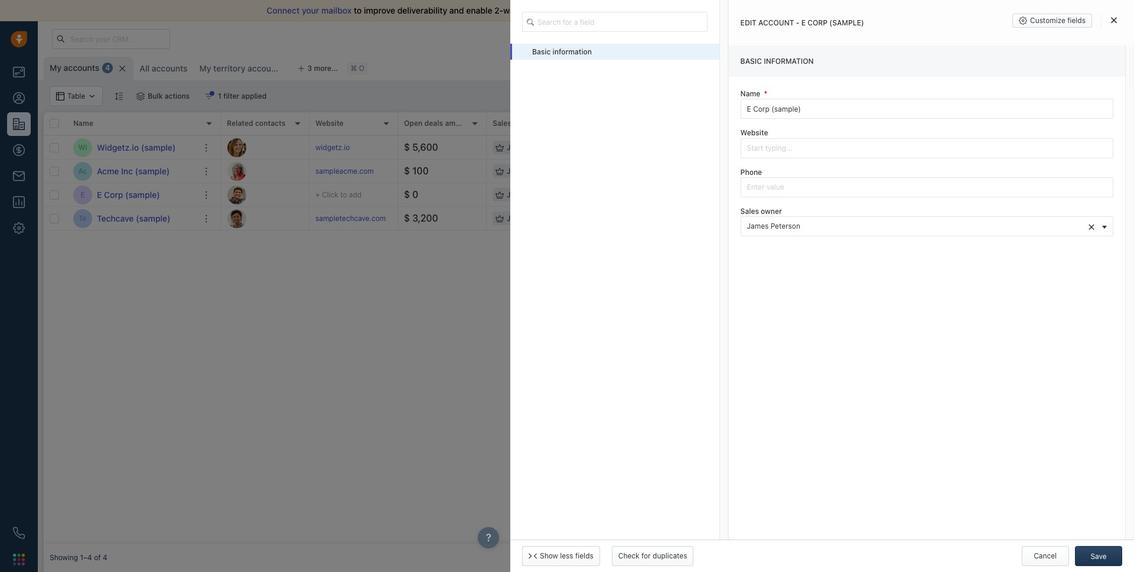 Task type: describe. For each thing, give the bounding box(es) containing it.
0 vertical spatial owner
[[514, 119, 535, 128]]

1
[[218, 92, 222, 100]]

sampletechcave.com link
[[316, 214, 386, 223]]

widgetz.io link
[[316, 143, 350, 152]]

bulk actions
[[148, 92, 190, 100]]

name *
[[741, 89, 768, 98]]

e inside × dialog
[[802, 18, 806, 27]]

widgetz.io (sample) link
[[97, 142, 176, 153]]

cancel button
[[1022, 546, 1070, 566]]

edit account - e corp (sample)
[[741, 18, 865, 27]]

$ 0
[[404, 189, 419, 200]]

showing
[[50, 553, 78, 562]]

data
[[715, 5, 733, 15]]

all
[[140, 63, 150, 73]]

press space to select this row. row containing e corp (sample)
[[44, 183, 221, 207]]

0 horizontal spatial of
[[94, 553, 101, 562]]

1 horizontal spatial information
[[764, 57, 814, 66]]

connect
[[267, 5, 300, 15]]

1 horizontal spatial to
[[354, 5, 362, 15]]

deliverability
[[398, 5, 448, 15]]

website for related contacts
[[316, 119, 344, 128]]

name row
[[44, 112, 221, 136]]

wi
[[78, 143, 87, 152]]

$ 5,600
[[404, 142, 438, 153]]

open
[[404, 119, 423, 128]]

save button
[[1076, 546, 1123, 566]]

× dialog
[[511, 0, 1135, 572]]

freshworks switcher image
[[13, 554, 25, 566]]

check for duplicates
[[619, 551, 688, 560]]

$ for $ 5,600
[[404, 142, 410, 153]]

19266343001 link
[[759, 165, 806, 177]]

⌘
[[351, 64, 357, 73]]

1 vertical spatial 4
[[103, 553, 107, 562]]

0 horizontal spatial click
[[322, 190, 339, 199]]

filter
[[224, 92, 240, 100]]

container_wx8msf4aqz5i3rn1 image
[[137, 92, 145, 100]]

all
[[662, 5, 671, 15]]

1–4
[[80, 553, 92, 562]]

account
[[759, 18, 795, 27]]

container_wx8msf4aqz5i3rn1 image for $ 3,200
[[496, 214, 504, 223]]

close image
[[1112, 17, 1118, 24]]

import
[[634, 5, 660, 15]]

customize
[[1031, 16, 1066, 25]]

explore plans
[[912, 34, 958, 43]]

name for name *
[[741, 89, 761, 98]]

e for e corp (sample)
[[97, 189, 102, 199]]

2 your from the left
[[673, 5, 691, 15]]

contacts
[[255, 119, 286, 128]]

Search for a field text field
[[522, 12, 708, 32]]

all accounts
[[140, 63, 188, 73]]

actions
[[165, 92, 190, 100]]

peterson for $ 0
[[531, 190, 560, 199]]

$ 100
[[404, 166, 429, 176]]

Search your CRM... text field
[[52, 29, 170, 49]]

check
[[619, 551, 640, 560]]

0 horizontal spatial +
[[316, 190, 320, 199]]

3
[[308, 64, 312, 73]]

0
[[413, 189, 419, 200]]

website for name
[[741, 129, 769, 137]]

connect your mailbox link
[[267, 5, 354, 15]]

s image
[[228, 209, 246, 228]]

1 vertical spatial basic
[[741, 57, 762, 66]]

enable
[[466, 5, 493, 15]]

applied
[[242, 92, 267, 100]]

and
[[450, 5, 464, 15]]

acme inc (sample) link
[[97, 165, 170, 177]]

0 vertical spatial basic
[[533, 47, 551, 56]]

sales owner inside × dialog
[[741, 207, 782, 216]]

Website url field
[[741, 138, 1114, 158]]

for
[[642, 551, 651, 560]]

acme inc (sample)
[[97, 166, 170, 176]]

show
[[540, 551, 558, 560]]

$ for $ 100
[[404, 166, 410, 176]]

phone image
[[13, 527, 25, 539]]

customize fields button
[[1013, 14, 1093, 28]]

save
[[1091, 552, 1107, 561]]

container_wx8msf4aqz5i3rn1 image for $ 5,600
[[496, 143, 504, 152]]

19266520001 link
[[759, 212, 805, 225]]

amount
[[445, 119, 472, 128]]

0 vertical spatial of
[[542, 5, 550, 15]]

press space to select this row. row containing techcave (sample)
[[44, 207, 221, 231]]

james for 0
[[507, 190, 529, 199]]

none search field inside × dialog
[[522, 12, 708, 32]]

4 inside my accounts 4
[[105, 63, 110, 72]]

techcave
[[97, 213, 134, 223]]

fields inside button
[[1068, 16, 1086, 25]]

accounts for my
[[64, 63, 99, 73]]

press space to select this row. row containing $ 5,600
[[221, 136, 1129, 160]]

phone inside × dialog
[[741, 168, 763, 176]]

sales
[[693, 5, 713, 15]]

19266343001
[[759, 165, 806, 174]]

widgetz.io (sample)
[[97, 142, 176, 152]]

peterson for $ 5,600
[[531, 143, 560, 152]]

0 horizontal spatial basic information
[[533, 47, 592, 56]]

basic information link
[[511, 44, 720, 60]]

$ for $ 3,200
[[404, 213, 410, 223]]

my territory accounts
[[199, 63, 284, 73]]

3 more...
[[308, 64, 338, 73]]

1 horizontal spatial + click to add
[[759, 189, 805, 198]]

5036153947
[[759, 142, 802, 151]]

my for my accounts 4
[[50, 63, 61, 73]]

0 vertical spatial sales
[[493, 119, 512, 128]]

acme
[[97, 166, 119, 176]]

l image
[[228, 162, 246, 181]]

$ 3,200
[[404, 213, 438, 223]]

$ for $ 0
[[404, 189, 410, 200]]



Task type: locate. For each thing, give the bounding box(es) containing it.
james peterson for $ 0
[[507, 190, 560, 199]]

0 horizontal spatial corp
[[104, 189, 123, 199]]

e
[[802, 18, 806, 27], [97, 189, 102, 199], [81, 190, 85, 199]]

inc
[[121, 166, 133, 176]]

2 $ from the top
[[404, 166, 410, 176]]

1 vertical spatial information
[[764, 57, 814, 66]]

0 horizontal spatial + click to add
[[316, 190, 362, 199]]

0 vertical spatial website
[[316, 119, 344, 128]]

james inside × dialog
[[747, 222, 769, 230]]

0 horizontal spatial e
[[81, 190, 85, 199]]

press space to select this row. row containing $ 3,200
[[221, 207, 1129, 231]]

0 vertical spatial information
[[553, 47, 592, 56]]

conversations.
[[575, 5, 632, 15]]

1 vertical spatial corp
[[104, 189, 123, 199]]

1 vertical spatial sales owner
[[741, 207, 782, 216]]

1 filter applied
[[218, 92, 267, 100]]

corp right -
[[808, 18, 828, 27]]

my
[[50, 63, 61, 73], [199, 63, 211, 73]]

less
[[560, 551, 574, 560]]

container_wx8msf4aqz5i3rn1 image
[[205, 92, 213, 100], [496, 143, 504, 152], [496, 167, 504, 175], [496, 191, 504, 199], [496, 214, 504, 223]]

owner inside × dialog
[[761, 207, 782, 216]]

0 vertical spatial fields
[[1068, 16, 1086, 25]]

my accounts link
[[50, 62, 99, 74]]

james
[[507, 143, 529, 152], [507, 167, 529, 176], [507, 190, 529, 199], [507, 214, 529, 223], [747, 222, 769, 230]]

information down email
[[553, 47, 592, 56]]

techcave (sample)
[[97, 213, 171, 223]]

your left mailbox
[[302, 5, 319, 15]]

fields
[[1068, 16, 1086, 25], [576, 551, 594, 560]]

o
[[359, 64, 365, 73]]

container_wx8msf4aqz5i3rn1 image for $ 0
[[496, 191, 504, 199]]

corp inside × dialog
[[808, 18, 828, 27]]

e up te
[[81, 190, 85, 199]]

peterson for $ 100
[[531, 167, 560, 176]]

add up 'sampletechcave.com'
[[349, 190, 362, 199]]

website up 5036153947
[[741, 129, 769, 137]]

sync
[[521, 5, 540, 15]]

(sample) inside acme inc (sample) link
[[135, 166, 170, 176]]

container_wx8msf4aqz5i3rn1 image inside 1 filter applied button
[[205, 92, 213, 100]]

name inside name row
[[73, 119, 93, 128]]

0 vertical spatial name
[[741, 89, 761, 98]]

widgetz.io
[[97, 142, 139, 152]]

2 j image from the top
[[228, 185, 246, 204]]

(sample) right -
[[830, 18, 865, 27]]

4 down search your crm... text box
[[105, 63, 110, 72]]

sales down 19266343001 link on the right of the page
[[741, 207, 759, 216]]

0 vertical spatial 4
[[105, 63, 110, 72]]

19266520001
[[759, 213, 805, 222]]

1 horizontal spatial sales
[[741, 207, 759, 216]]

1 vertical spatial basic information
[[741, 57, 814, 66]]

james peterson
[[507, 143, 560, 152], [507, 167, 560, 176], [507, 190, 560, 199], [507, 214, 560, 223], [747, 222, 801, 230]]

add
[[793, 189, 805, 198], [349, 190, 362, 199]]

0 horizontal spatial sales
[[493, 119, 512, 128]]

phone down 5036153947 link
[[741, 168, 763, 176]]

2 horizontal spatial accounts
[[248, 63, 284, 73]]

5,600
[[413, 142, 438, 153]]

+ down 19266343001 link on the right of the page
[[759, 189, 763, 198]]

click down sampleacme.com link
[[322, 190, 339, 199]]

techcave (sample) link
[[97, 212, 171, 224]]

sampletechcave.com
[[316, 214, 386, 223]]

what's new image
[[1049, 35, 1057, 44]]

0 horizontal spatial accounts
[[64, 63, 99, 73]]

basic up the name *
[[741, 57, 762, 66]]

1 vertical spatial owner
[[761, 207, 782, 216]]

*
[[764, 89, 768, 98]]

0 vertical spatial corp
[[808, 18, 828, 27]]

1 horizontal spatial accounts
[[152, 63, 188, 73]]

duplicates
[[653, 551, 688, 560]]

website inside × dialog
[[741, 129, 769, 137]]

bulk actions button
[[129, 86, 197, 106]]

your right all
[[673, 5, 691, 15]]

$ left 100
[[404, 166, 410, 176]]

explore
[[912, 34, 937, 43]]

name up the wi
[[73, 119, 93, 128]]

1 horizontal spatial of
[[542, 5, 550, 15]]

name inside × dialog
[[741, 89, 761, 98]]

search image
[[527, 17, 539, 27]]

sales
[[493, 119, 512, 128], [741, 207, 759, 216]]

1 vertical spatial fields
[[576, 551, 594, 560]]

of
[[542, 5, 550, 15], [94, 553, 101, 562]]

fields inside button
[[576, 551, 594, 560]]

0 vertical spatial sales owner
[[493, 119, 535, 128]]

press space to select this row. row
[[44, 136, 221, 160], [221, 136, 1129, 160], [44, 160, 221, 183], [221, 160, 1129, 183], [44, 183, 221, 207], [221, 183, 1129, 207], [44, 207, 221, 231], [221, 207, 1129, 231]]

0 horizontal spatial website
[[316, 119, 344, 128]]

james for 3,200
[[507, 214, 529, 223]]

1 horizontal spatial basic
[[741, 57, 762, 66]]

2 horizontal spatial e
[[802, 18, 806, 27]]

more...
[[314, 64, 338, 73]]

te
[[79, 214, 87, 223]]

0 horizontal spatial information
[[553, 47, 592, 56]]

name left the *
[[741, 89, 761, 98]]

all accounts button
[[134, 57, 194, 80], [140, 63, 188, 73]]

1 your from the left
[[302, 5, 319, 15]]

basic down search image
[[533, 47, 551, 56]]

press space to select this row. row containing widgetz.io (sample)
[[44, 136, 221, 160]]

2 horizontal spatial to
[[784, 189, 791, 198]]

1 horizontal spatial owner
[[761, 207, 782, 216]]

Start typing... text field
[[741, 99, 1114, 119]]

import all your sales data link
[[634, 5, 735, 15]]

owner
[[514, 119, 535, 128], [761, 207, 782, 216]]

3,200
[[413, 213, 438, 223]]

row group
[[44, 136, 221, 231], [221, 136, 1129, 231]]

1 vertical spatial of
[[94, 553, 101, 562]]

click down 19266343001 link on the right of the page
[[765, 189, 782, 198]]

basic information
[[533, 47, 592, 56], [741, 57, 814, 66]]

send email image
[[1018, 34, 1026, 44]]

sales owner inside grid
[[493, 119, 535, 128]]

1 horizontal spatial click
[[765, 189, 782, 198]]

(sample) inside e corp (sample) link
[[125, 189, 160, 199]]

1 vertical spatial name
[[73, 119, 93, 128]]

e right -
[[802, 18, 806, 27]]

to right mailbox
[[354, 5, 362, 15]]

customize fields
[[1031, 16, 1086, 25]]

0 vertical spatial j image
[[228, 138, 246, 157]]

fields right customize
[[1068, 16, 1086, 25]]

peterson inside × dialog
[[771, 222, 801, 230]]

1 horizontal spatial your
[[673, 5, 691, 15]]

james for 5,600
[[507, 143, 529, 152]]

0 vertical spatial basic information
[[533, 47, 592, 56]]

of right 1–4
[[94, 553, 101, 562]]

ac
[[78, 167, 87, 175]]

of right sync
[[542, 5, 550, 15]]

plans
[[939, 34, 958, 43]]

my accounts 4
[[50, 63, 110, 73]]

e corp (sample) link
[[97, 189, 160, 201]]

your
[[302, 5, 319, 15], [673, 5, 691, 15]]

3 more... button
[[291, 60, 345, 77]]

e for e
[[81, 190, 85, 199]]

0 horizontal spatial your
[[302, 5, 319, 15]]

×
[[1089, 219, 1096, 233]]

(sample) inside techcave (sample) "link"
[[136, 213, 171, 223]]

information down -
[[764, 57, 814, 66]]

to down 19266343001 link on the right of the page
[[784, 189, 791, 198]]

0 horizontal spatial sales owner
[[493, 119, 535, 128]]

1 j image from the top
[[228, 138, 246, 157]]

phone
[[759, 119, 781, 128], [741, 168, 763, 176]]

4 right 1–4
[[103, 553, 107, 562]]

grid
[[44, 111, 1129, 544]]

2 row group from the left
[[221, 136, 1129, 231]]

+ click to add down sampleacme.com link
[[316, 190, 362, 199]]

grid containing $ 5,600
[[44, 111, 1129, 544]]

phone element
[[7, 521, 31, 545]]

1 vertical spatial sales
[[741, 207, 759, 216]]

basic information up the *
[[741, 57, 814, 66]]

show less fields button
[[522, 546, 600, 566]]

sales owner down 19266343001 link on the right of the page
[[741, 207, 782, 216]]

check for duplicates button
[[612, 546, 694, 566]]

1 horizontal spatial basic information
[[741, 57, 814, 66]]

website
[[316, 119, 344, 128], [741, 129, 769, 137]]

1 vertical spatial j image
[[228, 185, 246, 204]]

corp up techcave
[[104, 189, 123, 199]]

1 horizontal spatial my
[[199, 63, 211, 73]]

peterson
[[531, 143, 560, 152], [531, 167, 560, 176], [531, 190, 560, 199], [531, 214, 560, 223], [771, 222, 801, 230]]

corp
[[808, 18, 828, 27], [104, 189, 123, 199]]

4 $ from the top
[[404, 213, 410, 223]]

(sample) up acme inc (sample)
[[141, 142, 176, 152]]

j image for $ 5,600
[[228, 138, 246, 157]]

4
[[105, 63, 110, 72], [103, 553, 107, 562]]

widgetz.io
[[316, 143, 350, 152]]

1 horizontal spatial add
[[793, 189, 805, 198]]

press space to select this row. row containing acme inc (sample)
[[44, 160, 221, 183]]

email
[[552, 5, 573, 15]]

james for 100
[[507, 167, 529, 176]]

my for my territory accounts
[[199, 63, 211, 73]]

0 horizontal spatial basic
[[533, 47, 551, 56]]

1 horizontal spatial fields
[[1068, 16, 1086, 25]]

0 horizontal spatial name
[[73, 119, 93, 128]]

james peterson for $ 100
[[507, 167, 560, 176]]

corp inside press space to select this row. row
[[104, 189, 123, 199]]

to down sampleacme.com link
[[341, 190, 347, 199]]

mailbox
[[322, 5, 352, 15]]

to
[[354, 5, 362, 15], [784, 189, 791, 198], [341, 190, 347, 199]]

0 horizontal spatial add
[[349, 190, 362, 199]]

open deals amount
[[404, 119, 472, 128]]

Phone text field
[[741, 177, 1114, 197]]

way
[[504, 5, 519, 15]]

row group containing $ 5,600
[[221, 136, 1129, 231]]

phone up 5036153947
[[759, 119, 781, 128]]

accounts
[[64, 63, 99, 73], [152, 63, 188, 73], [248, 63, 284, 73]]

related contacts
[[227, 119, 286, 128]]

edit
[[741, 18, 757, 27]]

3 $ from the top
[[404, 189, 410, 200]]

1 row group from the left
[[44, 136, 221, 231]]

peterson for $ 3,200
[[531, 214, 560, 223]]

(sample) down e corp (sample) link
[[136, 213, 171, 223]]

sampleacme.com
[[316, 167, 374, 175]]

sales owner right amount
[[493, 119, 535, 128]]

bulk
[[148, 92, 163, 100]]

(sample) inside × dialog
[[830, 18, 865, 27]]

add down 19266343001 link on the right of the page
[[793, 189, 805, 198]]

website inside grid
[[316, 119, 344, 128]]

james peterson for $ 5,600
[[507, 143, 560, 152]]

deals
[[425, 119, 443, 128]]

j image up "l" icon
[[228, 138, 246, 157]]

territory
[[213, 63, 246, 73]]

None search field
[[522, 12, 708, 32]]

show less fields
[[540, 551, 594, 560]]

1 horizontal spatial name
[[741, 89, 761, 98]]

1 vertical spatial phone
[[741, 168, 763, 176]]

james peterson inside × dialog
[[747, 222, 801, 230]]

1 $ from the top
[[404, 142, 410, 153]]

container_wx8msf4aqz5i3rn1 image for $ 100
[[496, 167, 504, 175]]

0 horizontal spatial my
[[50, 63, 61, 73]]

1 vertical spatial website
[[741, 129, 769, 137]]

press space to select this row. row containing $ 0
[[221, 183, 1129, 207]]

+ click to add down 19266343001 link on the right of the page
[[759, 189, 805, 198]]

james peterson for $ 3,200
[[507, 214, 560, 223]]

$ left 5,600
[[404, 142, 410, 153]]

cell
[[576, 136, 664, 159], [842, 136, 1129, 159], [576, 160, 664, 183], [842, 160, 1129, 183], [576, 183, 664, 206], [842, 183, 1129, 206], [576, 207, 664, 230], [842, 207, 1129, 230]]

j image for $ 0
[[228, 185, 246, 204]]

e down acme
[[97, 189, 102, 199]]

1 horizontal spatial website
[[741, 129, 769, 137]]

basic information down email
[[533, 47, 592, 56]]

1 horizontal spatial corp
[[808, 18, 828, 27]]

accounts right all
[[152, 63, 188, 73]]

related
[[227, 119, 253, 128]]

+ down sampleacme.com link
[[316, 190, 320, 199]]

0 horizontal spatial fields
[[576, 551, 594, 560]]

sales right amount
[[493, 119, 512, 128]]

$ left 0
[[404, 189, 410, 200]]

1 horizontal spatial +
[[759, 189, 763, 198]]

e inside e corp (sample) link
[[97, 189, 102, 199]]

fields right less
[[576, 551, 594, 560]]

0 vertical spatial phone
[[759, 119, 781, 128]]

accounts up applied
[[248, 63, 284, 73]]

press space to select this row. row containing $ 100
[[221, 160, 1129, 183]]

accounts for all
[[152, 63, 188, 73]]

j image
[[228, 138, 246, 157], [228, 185, 246, 204]]

$ left 3,200 on the left of page
[[404, 213, 410, 223]]

1 horizontal spatial sales owner
[[741, 207, 782, 216]]

name for name
[[73, 119, 93, 128]]

sales inside × dialog
[[741, 207, 759, 216]]

e corp (sample)
[[97, 189, 160, 199]]

explore plans link
[[905, 32, 964, 46]]

0 horizontal spatial owner
[[514, 119, 535, 128]]

cancel
[[1034, 551, 1057, 560]]

website up widgetz.io link
[[316, 119, 344, 128]]

(sample) down acme inc (sample) link
[[125, 189, 160, 199]]

(sample) right inc
[[135, 166, 170, 176]]

sales owner
[[493, 119, 535, 128], [741, 207, 782, 216]]

100
[[413, 166, 429, 176]]

showing 1–4 of 4
[[50, 553, 107, 562]]

connect your mailbox to improve deliverability and enable 2-way sync of email conversations. import all your sales data
[[267, 5, 733, 15]]

accounts down search your crm... text box
[[64, 63, 99, 73]]

(sample) inside widgetz.io (sample) "link"
[[141, 142, 176, 152]]

1 filter applied button
[[197, 86, 274, 106]]

improve
[[364, 5, 395, 15]]

-
[[797, 18, 800, 27]]

row group containing widgetz.io (sample)
[[44, 136, 221, 231]]

0 horizontal spatial to
[[341, 190, 347, 199]]

j image up s 'icon'
[[228, 185, 246, 204]]

1 horizontal spatial e
[[97, 189, 102, 199]]

5036153947 link
[[759, 141, 802, 154]]



Task type: vqa. For each thing, say whether or not it's contained in the screenshot.


